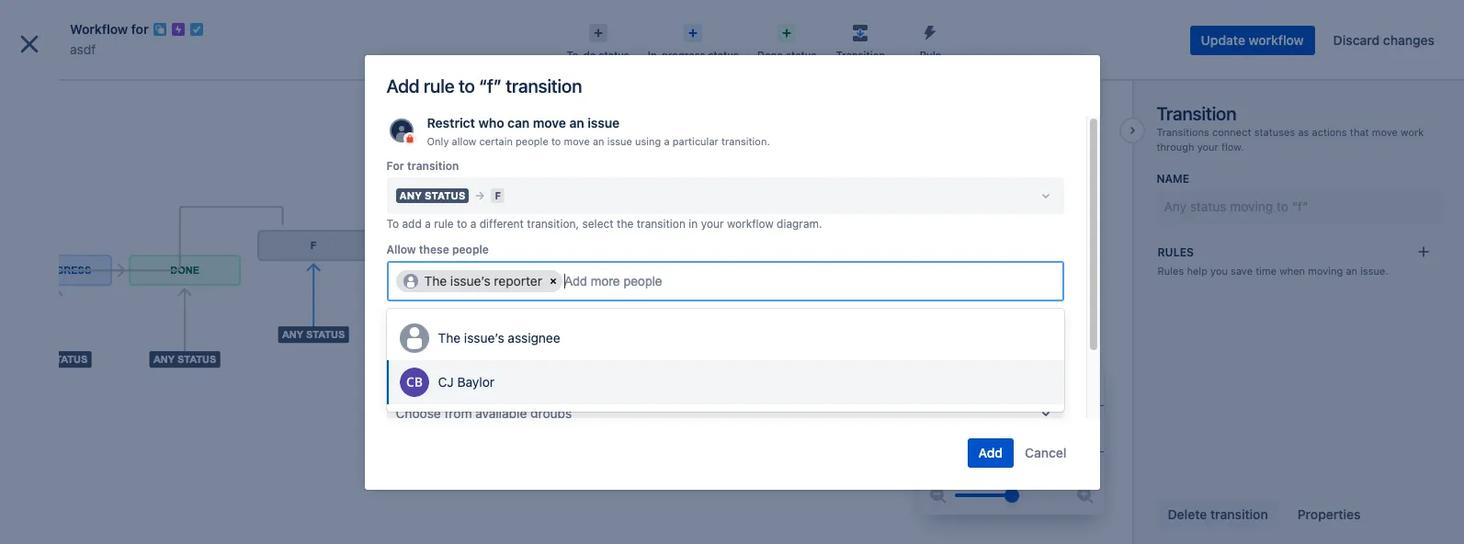 Task type: locate. For each thing, give the bounding box(es) containing it.
the inside add rule to "f" transition dialog
[[424, 273, 447, 288]]

0 horizontal spatial moving
[[1230, 199, 1274, 215]]

1 allow from the top
[[387, 242, 416, 256]]

0 horizontal spatial transition
[[836, 49, 885, 61]]

roles down clear icon on the left bottom
[[531, 340, 560, 356]]

in-progress status
[[648, 49, 739, 61]]

moving
[[1230, 199, 1274, 215], [1309, 265, 1344, 277]]

from
[[445, 340, 472, 356], [445, 405, 472, 421]]

a
[[664, 135, 670, 147], [425, 217, 431, 231], [470, 217, 477, 231]]

2 vertical spatial allow
[[387, 377, 416, 390]]

0 vertical spatial your
[[1198, 140, 1219, 152]]

workflow inside button
[[1249, 32, 1304, 48]]

issue's down allow these people on the top left
[[450, 273, 491, 288]]

transition right delete on the right bottom of page
[[1211, 507, 1269, 522]]

add for add
[[979, 445, 1003, 461]]

1 vertical spatial asdf
[[55, 80, 82, 96]]

2 choose from the top
[[396, 405, 441, 421]]

clear image
[[546, 274, 561, 288]]

0 vertical spatial transition
[[836, 49, 885, 61]]

you
[[1211, 265, 1228, 277]]

0 horizontal spatial people
[[452, 242, 489, 256]]

1 vertical spatial people
[[452, 242, 489, 256]]

allow down the issue's reporter icon
[[387, 311, 416, 325]]

workflow
[[70, 21, 128, 37]]

rule up allow these people on the top left
[[434, 217, 454, 231]]

1 vertical spatial rules
[[1158, 265, 1184, 277]]

0 horizontal spatial add
[[387, 75, 420, 97]]

an left using
[[593, 135, 605, 147]]

the
[[617, 217, 634, 231]]

1 horizontal spatial transition
[[1157, 103, 1237, 124]]

select
[[582, 217, 614, 231]]

1 vertical spatial workflow
[[727, 217, 774, 231]]

issue left using
[[607, 135, 632, 147]]

when
[[1280, 265, 1306, 277]]

1 vertical spatial choose
[[396, 405, 441, 421]]

"f" up who
[[479, 75, 502, 97]]

add button
[[968, 439, 1014, 468]]

3 allow from the top
[[387, 377, 416, 390]]

for
[[387, 159, 404, 173]]

available up baylor
[[476, 340, 527, 356]]

issue's inside add rule to "f" transition dialog
[[450, 273, 491, 288]]

0 vertical spatial groups
[[452, 377, 490, 390]]

rule up restrict
[[424, 75, 455, 97]]

1 from from the top
[[445, 340, 472, 356]]

1 vertical spatial available
[[476, 405, 527, 421]]

1 vertical spatial your
[[701, 217, 724, 231]]

2 from from the top
[[445, 405, 472, 421]]

allow these roles
[[387, 311, 479, 325]]

1 these from the top
[[419, 242, 449, 256]]

your right in on the left of the page
[[701, 217, 724, 231]]

roles
[[452, 311, 479, 325], [531, 340, 560, 356]]

move right "that" at the right top of page
[[1372, 126, 1398, 138]]

rules
[[1158, 246, 1194, 260], [1158, 265, 1184, 277]]

rules left the help
[[1158, 265, 1184, 277]]

workflow right update
[[1249, 32, 1304, 48]]

rules up the help
[[1158, 246, 1194, 260]]

1 vertical spatial allow
[[387, 311, 416, 325]]

for transition element
[[387, 177, 1064, 214]]

from up cj baylor
[[445, 340, 472, 356]]

open image
[[1035, 402, 1057, 425]]

add inside button
[[979, 445, 1003, 461]]

transition up "transitions"
[[1157, 103, 1237, 124]]

group
[[7, 247, 200, 484], [7, 386, 200, 436]]

0 horizontal spatial workflow
[[727, 217, 774, 231]]

rules for rules help you save time when moving an issue.
[[1158, 265, 1184, 277]]

issue's for reporter
[[450, 273, 491, 288]]

restrict who can move an issue only allow certain people to move an issue using a particular transition.
[[427, 115, 770, 147]]

0 vertical spatial an
[[570, 115, 584, 131]]

transition inside popup button
[[836, 49, 885, 61]]

in
[[689, 217, 698, 231]]

groups
[[452, 377, 490, 390], [531, 405, 572, 421]]

an right can
[[570, 115, 584, 131]]

add rule image
[[1417, 245, 1432, 260]]

workflow
[[1249, 32, 1304, 48], [727, 217, 774, 231]]

people up the issue's reporter
[[452, 242, 489, 256]]

move
[[533, 115, 566, 131], [1372, 126, 1398, 138], [564, 135, 590, 147]]

discard changes
[[1334, 32, 1435, 48]]

choose down the allow these roles
[[396, 340, 441, 356]]

from down cj baylor
[[445, 405, 472, 421]]

add rule to "f" transition
[[387, 75, 582, 97]]

the right the issue's reporter icon
[[424, 273, 447, 288]]

you're in the workflow viewfinder, use the arrow keys to move it element
[[921, 367, 1105, 477]]

allow for choose from available roles
[[387, 311, 416, 325]]

issue's up baylor
[[464, 330, 504, 346]]

allow for choose from available groups
[[387, 377, 416, 390]]

statuses
[[1255, 126, 1296, 138]]

connect
[[1213, 126, 1252, 138]]

0 horizontal spatial your
[[701, 217, 724, 231]]

1 vertical spatial an
[[593, 135, 605, 147]]

0 vertical spatial allow
[[387, 242, 416, 256]]

status
[[599, 49, 630, 61], [708, 49, 739, 61], [786, 49, 817, 61], [1190, 199, 1227, 215]]

0 vertical spatial available
[[476, 340, 527, 356]]

transitions
[[1157, 126, 1210, 138]]

1 horizontal spatial roles
[[531, 340, 560, 356]]

2 horizontal spatial a
[[664, 135, 670, 147]]

these
[[419, 242, 449, 256], [419, 311, 449, 325], [419, 377, 449, 390]]

status right done
[[786, 49, 817, 61]]

1 vertical spatial these
[[419, 311, 449, 325]]

choose for choose from available roles
[[396, 340, 441, 356]]

allow
[[452, 135, 477, 147]]

the down the allow these roles
[[438, 330, 461, 346]]

transition for transition
[[836, 49, 885, 61]]

2 rules from the top
[[1158, 265, 1184, 277]]

1 vertical spatial add
[[979, 445, 1003, 461]]

these down add
[[419, 242, 449, 256]]

"f" up when
[[1293, 199, 1309, 215]]

people inside restrict who can move an issue only allow certain people to move an issue using a particular transition.
[[516, 135, 549, 147]]

1 horizontal spatial workflow
[[1249, 32, 1304, 48]]

from for choose from available roles
[[445, 340, 472, 356]]

these up choose from available roles
[[419, 311, 449, 325]]

issue down to-do status
[[588, 115, 620, 131]]

moving right when
[[1309, 265, 1344, 277]]

1 vertical spatial transition
[[1157, 103, 1237, 124]]

0 vertical spatial the
[[424, 273, 447, 288]]

choose down cj baylor icon
[[396, 405, 441, 421]]

0 vertical spatial "f"
[[479, 75, 502, 97]]

a right add
[[425, 217, 431, 231]]

moving down flow.
[[1230, 199, 1274, 215]]

0 vertical spatial rules
[[1158, 246, 1194, 260]]

your
[[1198, 140, 1219, 152], [701, 217, 724, 231]]

2 horizontal spatial an
[[1346, 265, 1358, 277]]

group containing issue types
[[7, 247, 200, 484]]

1 rules from the top
[[1158, 246, 1194, 260]]

rule
[[424, 75, 455, 97], [434, 217, 454, 231]]

the
[[424, 273, 447, 288], [438, 330, 461, 346]]

0 vertical spatial people
[[516, 135, 549, 147]]

groups up choose from available groups at the bottom left of the page
[[452, 377, 490, 390]]

close workflow editor image
[[15, 29, 44, 59]]

2 allow from the top
[[387, 311, 416, 325]]

transition inside transition transitions connect statuses as actions that move work through your flow.
[[1157, 103, 1237, 124]]

people down can
[[516, 135, 549, 147]]

2 vertical spatial these
[[419, 377, 449, 390]]

allow
[[387, 242, 416, 256], [387, 311, 416, 325], [387, 377, 416, 390]]

1 vertical spatial issue's
[[464, 330, 504, 346]]

available down baylor
[[476, 405, 527, 421]]

1 horizontal spatial groups
[[531, 405, 572, 421]]

3 these from the top
[[419, 377, 449, 390]]

done status
[[758, 49, 817, 61]]

1 horizontal spatial people
[[516, 135, 549, 147]]

primary element
[[11, 0, 1115, 51]]

particular
[[673, 135, 719, 147]]

asdf down asdf link
[[55, 80, 82, 96]]

0 horizontal spatial "f"
[[479, 75, 502, 97]]

workflow down for transition element
[[727, 217, 774, 231]]

a right using
[[664, 135, 670, 147]]

an left issue.
[[1346, 265, 1358, 277]]

2 available from the top
[[476, 405, 527, 421]]

0 vertical spatial from
[[445, 340, 472, 356]]

1 vertical spatial "f"
[[1293, 199, 1309, 215]]

0 vertical spatial issue's
[[450, 273, 491, 288]]

an
[[570, 115, 584, 131], [593, 135, 605, 147], [1346, 265, 1358, 277]]

"f"
[[479, 75, 502, 97], [1293, 199, 1309, 215]]

cancel button
[[1014, 439, 1078, 468]]

your left flow.
[[1198, 140, 1219, 152]]

add up zoom level range field
[[979, 445, 1003, 461]]

people
[[516, 135, 549, 147], [452, 242, 489, 256]]

0 horizontal spatial an
[[570, 115, 584, 131]]

0 vertical spatial add
[[387, 75, 420, 97]]

groups down assignee
[[531, 405, 572, 421]]

the for the issue's reporter
[[424, 273, 447, 288]]

to right certain
[[552, 135, 561, 147]]

issue's
[[450, 273, 491, 288], [464, 330, 504, 346]]

0 vertical spatial these
[[419, 242, 449, 256]]

asdf down 'workflow' at the left of page
[[70, 41, 96, 57]]

changes
[[1384, 32, 1435, 48]]

add up for in the top left of the page
[[387, 75, 420, 97]]

status right do
[[599, 49, 630, 61]]

1 group from the top
[[7, 247, 200, 484]]

0 horizontal spatial roles
[[452, 311, 479, 325]]

available
[[476, 340, 527, 356], [476, 405, 527, 421]]

zoom in image
[[1075, 485, 1097, 507]]

0 vertical spatial moving
[[1230, 199, 1274, 215]]

the issue's assignee image
[[399, 323, 429, 353]]

allow down to
[[387, 242, 416, 256]]

0 vertical spatial workflow
[[1249, 32, 1304, 48]]

1 choose from the top
[[396, 340, 441, 356]]

properties button
[[1287, 500, 1372, 530]]

roles up choose from available roles
[[452, 311, 479, 325]]

these for choose from available groups
[[419, 377, 449, 390]]

transition
[[506, 75, 582, 97], [407, 159, 459, 173], [637, 217, 686, 231], [1211, 507, 1269, 522]]

update workflow button
[[1190, 26, 1315, 55]]

allow left cj
[[387, 377, 416, 390]]

1 vertical spatial roles
[[531, 340, 560, 356]]

1 horizontal spatial your
[[1198, 140, 1219, 152]]

create
[[681, 17, 721, 33]]

1 horizontal spatial moving
[[1309, 265, 1344, 277]]

1 vertical spatial from
[[445, 405, 472, 421]]

1 vertical spatial the
[[438, 330, 461, 346]]

status down create button
[[708, 49, 739, 61]]

these left baylor
[[419, 377, 449, 390]]

for transition
[[387, 159, 459, 173]]

baylor
[[457, 374, 495, 390]]

issue types
[[26, 263, 96, 278]]

properties
[[1298, 507, 1361, 522]]

1 horizontal spatial add
[[979, 445, 1003, 461]]

0 vertical spatial choose
[[396, 340, 441, 356]]

1 vertical spatial moving
[[1309, 265, 1344, 277]]

a inside restrict who can move an issue only allow certain people to move an issue using a particular transition.
[[664, 135, 670, 147]]

a left different
[[470, 217, 477, 231]]

1 available from the top
[[476, 340, 527, 356]]

transition down to-
[[506, 75, 582, 97]]

jira software image
[[48, 15, 171, 37], [48, 15, 171, 37]]

transition
[[836, 49, 885, 61], [1157, 103, 1237, 124]]

2 these from the top
[[419, 311, 449, 325]]

choose from available groups
[[396, 405, 572, 421]]

cj baylor image
[[399, 367, 429, 397]]

transition left rule
[[836, 49, 885, 61]]



Task type: describe. For each thing, give the bounding box(es) containing it.
Zoom level range field
[[956, 477, 1070, 514]]

0 horizontal spatial a
[[425, 217, 431, 231]]

transition.
[[722, 135, 770, 147]]

create button
[[670, 11, 732, 40]]

from for choose from available groups
[[445, 405, 472, 421]]

to up rules help you save time when moving an issue.
[[1277, 199, 1289, 215]]

to-do status
[[567, 49, 630, 61]]

name
[[1157, 172, 1190, 186]]

the issue's reporter image
[[403, 275, 418, 289]]

2 group from the top
[[7, 386, 200, 436]]

create banner
[[0, 0, 1465, 51]]

progress
[[662, 49, 706, 61]]

in-progress status button
[[639, 18, 748, 63]]

issue.
[[1361, 265, 1389, 277]]

reporter
[[494, 273, 542, 288]]

0 vertical spatial issue
[[588, 115, 620, 131]]

the issue's reporter
[[424, 273, 542, 288]]

to-
[[567, 49, 584, 61]]

that
[[1350, 126, 1370, 138]]

cj
[[438, 374, 454, 390]]

only
[[427, 135, 449, 147]]

cj baylor
[[438, 374, 495, 390]]

status inside "in-progress status" popup button
[[708, 49, 739, 61]]

to up restrict
[[459, 75, 475, 97]]

workflow inside add rule to "f" transition dialog
[[727, 217, 774, 231]]

move inside transition transitions connect statuses as actions that move work through your flow.
[[1372, 126, 1398, 138]]

status inside done status 'popup button'
[[786, 49, 817, 61]]

transition inside button
[[1211, 507, 1269, 522]]

asdf link
[[70, 39, 96, 61]]

different
[[480, 217, 524, 231]]

1 vertical spatial rule
[[434, 217, 454, 231]]

to
[[387, 217, 399, 231]]

add rule to "f" transition dialog
[[365, 55, 1100, 501]]

restrict
[[427, 115, 475, 131]]

can
[[508, 115, 530, 131]]

help
[[1187, 265, 1208, 277]]

task link
[[7, 344, 200, 381]]

using
[[635, 135, 661, 147]]

"f" inside dialog
[[479, 75, 502, 97]]

allow these people
[[387, 242, 489, 256]]

available for groups
[[476, 405, 527, 421]]

2 vertical spatial an
[[1346, 265, 1358, 277]]

1 horizontal spatial a
[[470, 217, 477, 231]]

your inside transition transitions connect statuses as actions that move work through your flow.
[[1198, 140, 1219, 152]]

choose for choose from available groups
[[396, 405, 441, 421]]

add
[[402, 217, 422, 231]]

actions
[[1312, 126, 1348, 138]]

for
[[131, 21, 149, 37]]

the for the issue's assignee
[[438, 330, 461, 346]]

delete transition button
[[1157, 500, 1280, 530]]

discard
[[1334, 32, 1380, 48]]

status right any
[[1190, 199, 1227, 215]]

task
[[70, 354, 97, 370]]

transition for transition transitions connect statuses as actions that move work through your flow.
[[1157, 103, 1237, 124]]

certain
[[479, 135, 513, 147]]

rules for rules
[[1158, 246, 1194, 260]]

Allow these people text field
[[564, 274, 667, 288]]

1 vertical spatial issue
[[607, 135, 632, 147]]

0 vertical spatial rule
[[424, 75, 455, 97]]

cancel
[[1025, 445, 1067, 461]]

1 horizontal spatial an
[[593, 135, 605, 147]]

1 vertical spatial groups
[[531, 405, 572, 421]]

transition transitions connect statuses as actions that move work through your flow.
[[1157, 103, 1424, 152]]

work
[[1401, 126, 1424, 138]]

flow.
[[1222, 140, 1244, 152]]

move left using
[[564, 135, 590, 147]]

allow these groups
[[387, 377, 490, 390]]

save
[[1231, 265, 1253, 277]]

assignee
[[508, 330, 561, 346]]

transition button
[[826, 18, 896, 63]]

to up allow these people on the top left
[[457, 217, 467, 231]]

your inside add rule to "f" transition dialog
[[701, 217, 724, 231]]

rule button
[[896, 18, 966, 63]]

as
[[1299, 126, 1310, 138]]

do
[[584, 49, 596, 61]]

update workflow
[[1201, 32, 1304, 48]]

0 vertical spatial asdf
[[70, 41, 96, 57]]

0 horizontal spatial groups
[[452, 377, 490, 390]]

the issue's assignee
[[438, 330, 561, 346]]

done
[[758, 49, 783, 61]]

workflow for
[[70, 21, 149, 37]]

to-do status button
[[558, 18, 639, 63]]

types
[[61, 263, 96, 278]]

any status moving to "f"
[[1164, 199, 1309, 215]]

transition,
[[527, 217, 579, 231]]

1 horizontal spatial "f"
[[1293, 199, 1309, 215]]

in-
[[648, 49, 662, 61]]

status inside to-do status popup button
[[599, 49, 630, 61]]

done status button
[[748, 18, 826, 63]]

issue's for assignee
[[464, 330, 504, 346]]

available for roles
[[476, 340, 527, 356]]

transition left in on the left of the page
[[637, 217, 686, 231]]

diagram.
[[777, 217, 822, 231]]

add for add rule to "f" transition
[[387, 75, 420, 97]]

to inside restrict who can move an issue only allow certain people to move an issue using a particular transition.
[[552, 135, 561, 147]]

update
[[1201, 32, 1246, 48]]

zoom out image
[[928, 485, 950, 507]]

to add a rule to a different transition, select the transition in your workflow diagram.
[[387, 217, 822, 231]]

rule
[[920, 49, 942, 61]]

discard changes button
[[1323, 26, 1446, 55]]

choose from available roles
[[396, 340, 560, 356]]

rules help you save time when moving an issue.
[[1158, 265, 1389, 277]]

transition down the only
[[407, 159, 459, 173]]

through
[[1157, 140, 1195, 152]]

issue
[[26, 263, 58, 278]]

time
[[1256, 265, 1277, 277]]

Search field
[[1115, 11, 1299, 40]]

delete
[[1168, 507, 1207, 522]]

delete transition
[[1168, 507, 1269, 522]]

these for choose from available roles
[[419, 311, 449, 325]]

0 vertical spatial roles
[[452, 311, 479, 325]]

who
[[479, 115, 504, 131]]

move right can
[[533, 115, 566, 131]]

any
[[1164, 199, 1187, 215]]



Task type: vqa. For each thing, say whether or not it's contained in the screenshot.
the left Represent
no



